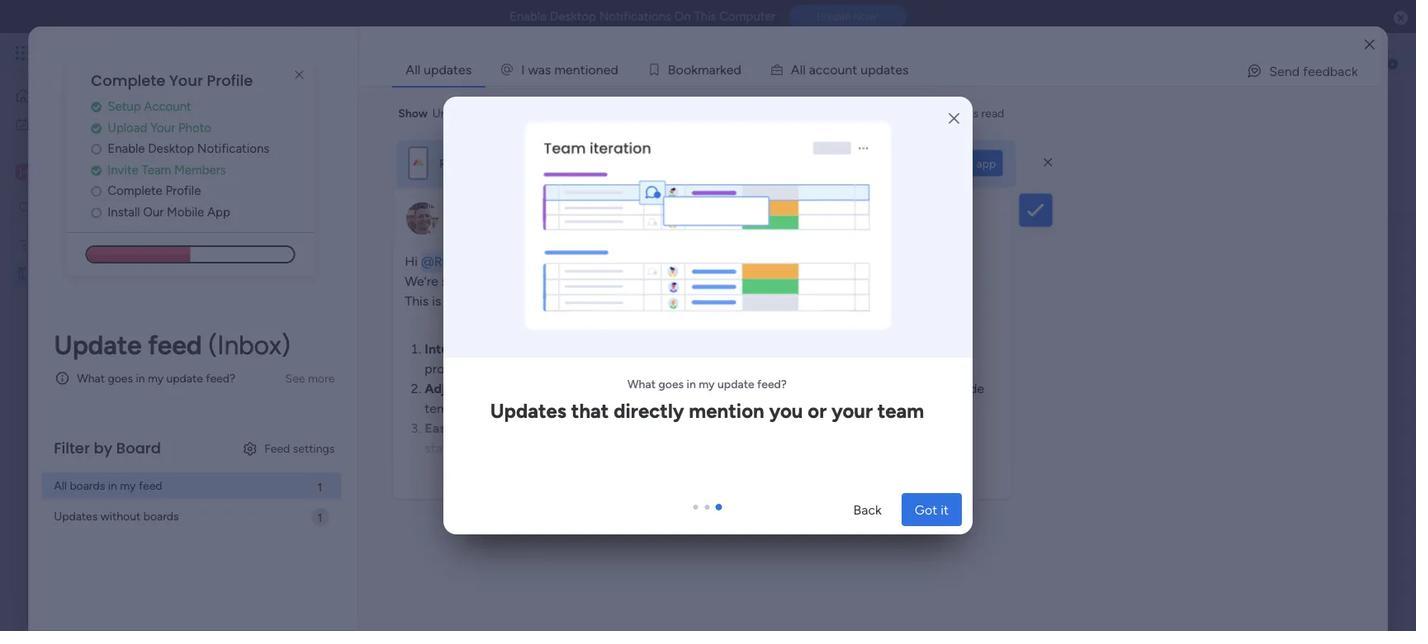 Task type: vqa. For each thing, say whether or not it's contained in the screenshot.
inbox icon
no



Task type: describe. For each thing, give the bounding box(es) containing it.
complete profile
[[108, 183, 201, 198]]

to down needed
[[796, 420, 808, 436]]

for inside plan, manage and track all types of work, even for the most complex projects and workflows with ease.
[[825, 341, 842, 357]]

your inside hi @ruby anderson , we're so glad you're here. this is the very beginning of your team's journey to exceptional teamwork.
[[574, 293, 600, 309]]

@ruby
[[421, 254, 465, 269]]

it inside button
[[941, 502, 949, 517]]

have inside 'with these result, we hope to have a better pulse on wellness at our organization and bring your relevant programming to better support you.'
[[767, 360, 795, 376]]

fast
[[533, 420, 556, 436]]

feed
[[265, 441, 290, 455]]

and inside 'with these result, we hope to have a better pulse on wellness at our organization and bring your relevant programming to better support you.'
[[668, 377, 690, 393]]

a inside you don't have to be a techie to feel confident in getting started, which makes onboarding anyone in your team as simple as using their phone.
[[745, 420, 752, 436]]

the right the 'anonymous'
[[1016, 311, 1035, 326]]

1 vertical spatial boards
[[143, 509, 179, 523]]

0 horizontal spatial board
[[64, 238, 95, 252]]

dapulse close image
[[1394, 9, 1408, 26]]

what goes in my update feed? updates that directly mention you or your team
[[490, 377, 925, 422]]

workspace
[[70, 164, 135, 180]]

notifications for enable desktop notifications on this computer
[[599, 9, 672, 24]]

types
[[706, 341, 740, 357]]

my for what goes in my update feed?
[[148, 371, 164, 385]]

complex
[[902, 341, 952, 357]]

organization
[[592, 377, 665, 393]]

update for what goes in my update feed?
[[166, 371, 203, 385]]

result,
[[659, 360, 695, 376]]

powered
[[332, 178, 383, 194]]

1 t from the left
[[580, 62, 585, 77]]

ease.
[[595, 361, 625, 377]]

easy
[[425, 420, 453, 436]]

close image
[[1365, 39, 1375, 51]]

1 vertical spatial feed
[[139, 479, 162, 493]]

a l l a c c o u n t u p d a t e s
[[791, 62, 909, 77]]

settings
[[293, 441, 335, 455]]

with inside plan, manage and track all types of work, even for the most complex projects and workflows with ease.
[[566, 361, 592, 377]]

1 horizontal spatial profile
[[207, 70, 253, 91]]

desktop for enable desktop notifications on this computer
[[550, 9, 596, 24]]

goes for what goes in my update feed?
[[108, 371, 133, 385]]

update feed (inbox)
[[54, 329, 291, 361]]

with inside it all starts with a customizable board. you can pick a ready-made template, make it your own, and choose the building blocks needed to jumpstart your work.
[[664, 381, 690, 397]]

1 horizontal spatial employee well-being survey
[[251, 85, 617, 122]]

0 vertical spatial well-
[[385, 85, 451, 122]]

and left robust:
[[479, 341, 501, 357]]

4 o from the left
[[830, 62, 838, 77]]

phone.
[[886, 440, 926, 456]]

and down intuitive and robust:
[[477, 361, 499, 377]]

to inside it all starts with a customizable board. you can pick a ready-made template, make it your own, and choose the building blocks needed to jumpstart your work.
[[825, 401, 838, 416]]

invite
[[108, 162, 139, 177]]

mark all updates as read
[[881, 106, 1005, 120]]

see more button
[[279, 365, 341, 391]]

1 vertical spatial board
[[116, 438, 161, 459]]

the up if
[[676, 311, 696, 326]]

the inside hi @ruby anderson , we're so glad you're here. this is the very beginning of your team's journey to exceptional teamwork.
[[445, 293, 464, 309]]

update for what goes in my update feed? updates that directly mention you or your team
[[718, 377, 755, 391]]

circle o image for complete
[[91, 185, 102, 197]]

or inside thank you for participating in this employee wellbeing survey! know that you can fill out for the form using your name or simply write 'anonymous' for the first question if you prefer.
[[829, 311, 841, 326]]

to inside group
[[740, 391, 753, 410]]

in inside thank you for participating in this employee wellbeing survey! know that you can fill out for the form using your name or simply write 'anonymous' for the first question if you prefer.
[[752, 294, 762, 310]]

filter by board
[[54, 438, 161, 459]]

list box containing first board
[[0, 228, 211, 510]]

adjust for your exact needs:
[[425, 381, 596, 397]]

be
[[727, 420, 742, 436]]

enable for enable desktop notifications on this computer
[[510, 9, 547, 24]]

update
[[54, 329, 142, 361]]

it
[[600, 381, 608, 397]]

d for a l l a c c o u n t u p d a t e s
[[876, 62, 884, 77]]

now!
[[854, 10, 880, 23]]

employee wellbeing survey
[[592, 255, 960, 292]]

without
[[101, 509, 141, 523]]

1 l from the left
[[800, 62, 803, 77]]

in down update feed (inbox) at bottom
[[136, 371, 145, 385]]

team inside what goes in my update feed? updates that directly mention you or your team
[[878, 398, 925, 422]]

robust:
[[504, 341, 548, 357]]

0 vertical spatial updates
[[424, 62, 472, 77]]

or inside what goes in my update feed? updates that directly mention you or your team
[[808, 398, 827, 422]]

1 k from the left
[[692, 62, 698, 77]]

main workspace
[[38, 164, 135, 180]]

you don't have to be a techie to feel confident in getting started, which makes onboarding anyone in your team as simple as using their phone.
[[425, 420, 955, 456]]

your left phone
[[633, 156, 656, 170]]

setup account
[[108, 99, 191, 114]]

employee inside form form
[[592, 255, 723, 292]]

prefer.
[[709, 327, 747, 343]]

in down don't
[[670, 440, 680, 456]]

1 n from the left
[[573, 62, 580, 77]]

mention
[[689, 398, 765, 422]]

beginning
[[496, 293, 555, 309]]

needs:
[[556, 381, 596, 397]]

all updates
[[406, 62, 472, 77]]

Search in workspace field
[[35, 198, 138, 217]]

thank
[[592, 294, 627, 310]]

of inside hi @ruby anderson , we're so glad you're here. this is the very beginning of your team's journey to exceptional teamwork.
[[558, 293, 571, 309]]

enable now!
[[817, 10, 880, 23]]

2 o from the left
[[676, 62, 684, 77]]

select product image
[[15, 45, 31, 61]]

workforms logo image
[[408, 173, 501, 199]]

which
[[473, 440, 509, 456]]

dapulse x slim image
[[949, 110, 960, 128]]

to down on
[[887, 377, 899, 393]]

see more
[[285, 371, 335, 385]]

1 c from the left
[[816, 62, 823, 77]]

work.
[[931, 401, 962, 416]]

what goes in my update feed?
[[77, 371, 235, 385]]

3 o from the left
[[684, 62, 692, 77]]

survey
[[870, 255, 960, 292]]

m for a
[[698, 62, 709, 77]]

4 e from the left
[[896, 62, 903, 77]]

1 for updates without boards
[[318, 510, 322, 524]]

onboarding,
[[457, 420, 530, 436]]

ruby anderson image
[[1370, 40, 1397, 66]]

home button
[[10, 83, 178, 109]]

add to favorites image
[[657, 95, 674, 112]]

public board image
[[17, 266, 33, 281]]

it all starts with a customizable board. you can pick a ready-made template, make it your own, and choose the building blocks needed to jumpstart your work.
[[425, 381, 985, 416]]

2 d from the left
[[734, 62, 742, 77]]

so
[[442, 273, 456, 289]]

your up fast
[[530, 401, 556, 416]]

all for all boards in my feed
[[54, 479, 67, 493]]

m for e
[[555, 62, 566, 77]]

to right hope
[[752, 360, 764, 376]]

desktop for enable desktop notifications
[[148, 141, 194, 156]]

anything you want to add? element
[[591, 391, 790, 410]]

mann
[[473, 211, 506, 226]]

0 horizontal spatial updates
[[54, 509, 98, 523]]

more
[[308, 371, 335, 385]]

install our mobile app
[[108, 204, 230, 219]]

of inside plan, manage and track all types of work, even for the most complex projects and workflows with ease.
[[743, 341, 755, 357]]

our
[[143, 204, 164, 219]]

own,
[[560, 401, 588, 416]]

makes
[[512, 440, 550, 456]]

simply
[[845, 311, 882, 326]]

in up "phone."
[[898, 420, 908, 436]]

easy onboarding, fast adoption:
[[425, 420, 618, 436]]

it inside it all starts with a customizable board. you can pick a ready-made template, make it your own, and choose the building blocks needed to jumpstart your work.
[[519, 401, 527, 416]]

1 horizontal spatial employee
[[251, 85, 379, 122]]

your down ready-
[[901, 401, 928, 416]]

my work button
[[10, 111, 178, 138]]

setup
[[108, 99, 141, 114]]

ready-
[[913, 381, 952, 397]]

if
[[673, 327, 680, 343]]

1 horizontal spatial being
[[451, 85, 525, 122]]

first
[[592, 327, 615, 343]]

notifications
[[509, 156, 574, 170]]

relevant
[[755, 377, 802, 393]]

using inside you don't have to be a techie to feel confident in getting started, which makes onboarding anyone in your team as simple as using their phone.
[[821, 440, 852, 456]]

b o o k m a r k e d
[[668, 62, 742, 77]]

photo
[[178, 120, 211, 135]]

your inside what goes in my update feed? updates that directly mention you or your team
[[832, 398, 873, 422]]

3 e from the left
[[727, 62, 734, 77]]

by for filter
[[94, 438, 112, 459]]

0 vertical spatial better
[[808, 360, 844, 376]]

add?
[[756, 391, 790, 410]]

upload your photo
[[108, 120, 211, 135]]

0 horizontal spatial employee well-being survey
[[39, 266, 184, 280]]

1 horizontal spatial better
[[903, 377, 939, 393]]

mark
[[881, 106, 906, 120]]

you.
[[991, 377, 1015, 393]]

see
[[285, 371, 305, 385]]

2 n from the left
[[596, 62, 604, 77]]

0 vertical spatial boards
[[70, 479, 105, 493]]

for up make
[[468, 381, 486, 397]]

,
[[525, 254, 528, 269]]

enable desktop notifications
[[108, 141, 269, 156]]

getting
[[911, 420, 955, 436]]

on
[[882, 360, 897, 376]]

made
[[952, 381, 985, 397]]

check circle image for invite
[[91, 164, 102, 176]]

and up these
[[632, 341, 654, 357]]

exact
[[520, 381, 553, 397]]

2 e from the left
[[604, 62, 611, 77]]

your inside 'with these result, we hope to have a better pulse on wellness at our organization and bring your relevant programming to better support you.'
[[726, 377, 752, 393]]

updates inside button
[[923, 106, 965, 120]]

d for i w a s m e n t i o n e d
[[611, 62, 619, 77]]

employee
[[790, 294, 847, 310]]



Task type: locate. For each thing, give the bounding box(es) containing it.
work
[[55, 117, 80, 131]]

the up don't
[[663, 401, 682, 416]]

0 vertical spatial all
[[909, 106, 920, 120]]

Employee well-being survey field
[[247, 85, 622, 122]]

1 horizontal spatial that
[[991, 294, 1014, 310]]

1 horizontal spatial dapulse x slim image
[[1044, 155, 1053, 170]]

what for what goes in my update feed?
[[77, 371, 105, 385]]

goes down "update"
[[108, 371, 133, 385]]

0 horizontal spatial have
[[680, 420, 708, 436]]

0 horizontal spatial employee
[[39, 266, 90, 280]]

1 horizontal spatial of
[[743, 341, 755, 357]]

can inside thank you for participating in this employee wellbeing survey! know that you can fill out for the form using your name or simply write 'anonymous' for the first question if you prefer.
[[592, 311, 613, 326]]

2 horizontal spatial employee
[[592, 255, 723, 292]]

0 vertical spatial using
[[730, 311, 761, 326]]

1 horizontal spatial boards
[[143, 509, 179, 523]]

simple
[[763, 440, 801, 456]]

show board description image
[[629, 96, 649, 112]]

0 horizontal spatial or
[[808, 398, 827, 422]]

you inside group
[[675, 391, 699, 410]]

m left i
[[555, 62, 566, 77]]

to inside hi @ruby anderson , we're so glad you're here. this is the very beginning of your team's journey to exceptional teamwork.
[[692, 293, 705, 309]]

your down programming
[[832, 398, 873, 422]]

1 vertical spatial notifications
[[197, 141, 269, 156]]

1 horizontal spatial n
[[596, 62, 604, 77]]

update inside what goes in my update feed? updates that directly mention you or your team
[[718, 377, 755, 391]]

name
[[794, 311, 826, 326]]

check circle image left the invite
[[91, 164, 102, 176]]

employee up journey
[[592, 255, 723, 292]]

1 s from the left
[[545, 62, 551, 77]]

i
[[585, 62, 589, 77]]

0 horizontal spatial goes
[[108, 371, 133, 385]]

updates inside what goes in my update feed? updates that directly mention you or your team
[[490, 398, 567, 422]]

t
[[580, 62, 585, 77], [853, 62, 858, 77], [891, 62, 896, 77]]

employee well-being survey
[[251, 85, 617, 122], [39, 266, 184, 280]]

your inside thank you for participating in this employee wellbeing survey! know that you can fill out for the form using your name or simply write 'anonymous' for the first question if you prefer.
[[765, 311, 791, 326]]

0 horizontal spatial it
[[519, 401, 527, 416]]

0 horizontal spatial updates
[[424, 62, 472, 77]]

1 vertical spatial updates
[[923, 106, 965, 120]]

with up needs:
[[566, 361, 592, 377]]

all inside all updates link
[[406, 62, 421, 77]]

a
[[538, 62, 545, 77], [709, 62, 716, 77], [809, 62, 816, 77], [884, 62, 891, 77], [798, 360, 805, 376], [693, 381, 700, 397], [903, 381, 910, 397], [745, 420, 752, 436]]

in inside what goes in my update feed? updates that directly mention you or your team
[[687, 377, 696, 391]]

building
[[686, 401, 733, 416]]

1 horizontal spatial board
[[116, 438, 161, 459]]

and
[[479, 341, 501, 357], [632, 341, 654, 357], [477, 361, 499, 377], [668, 377, 690, 393], [591, 401, 613, 416]]

board up all boards in my feed
[[116, 438, 161, 459]]

even
[[794, 341, 822, 357]]

1 vertical spatial survey
[[150, 266, 184, 280]]

e right p
[[896, 62, 903, 77]]

goes inside what goes in my update feed? updates that directly mention you or your team
[[659, 377, 684, 391]]

2 horizontal spatial my
[[699, 377, 715, 391]]

to left "be"
[[711, 420, 724, 436]]

u left p
[[838, 62, 845, 77]]

manage
[[582, 341, 629, 357]]

well- down first board
[[93, 266, 118, 280]]

submit
[[792, 560, 834, 576]]

can down pulse
[[851, 381, 872, 397]]

0 horizontal spatial t
[[580, 62, 585, 77]]

0 horizontal spatial dapulse x slim image
[[289, 65, 309, 85]]

0 horizontal spatial that
[[571, 398, 609, 422]]

programming
[[805, 377, 884, 393]]

2 l from the left
[[803, 62, 806, 77]]

0 horizontal spatial n
[[573, 62, 580, 77]]

that
[[991, 294, 1014, 310], [571, 398, 609, 422]]

n left p
[[845, 62, 853, 77]]

1 vertical spatial using
[[821, 440, 852, 456]]

1 vertical spatial complete
[[108, 183, 163, 198]]

circle o image
[[91, 206, 102, 218]]

enable for enable desktop notifications
[[108, 141, 145, 156]]

0 vertical spatial directly
[[577, 156, 616, 170]]

upload
[[108, 120, 147, 135]]

team's
[[603, 293, 641, 309]]

using down the feel
[[821, 440, 852, 456]]

feed? for what goes in my update feed?
[[206, 371, 235, 385]]

workspace image
[[16, 163, 32, 181]]

invite team members link
[[91, 160, 314, 179]]

collapse board header image
[[1375, 135, 1388, 149]]

dapulse x slim image
[[289, 65, 309, 85], [1044, 155, 1053, 170]]

a
[[791, 62, 800, 77]]

all for updates
[[909, 106, 920, 120]]

1 vertical spatial have
[[680, 420, 708, 436]]

upload your photo link
[[91, 118, 314, 137]]

1 vertical spatial it
[[941, 502, 949, 517]]

notifications left on
[[599, 9, 672, 24]]

bring
[[693, 377, 723, 393]]

well- down all updates link
[[385, 85, 451, 122]]

1 vertical spatial or
[[808, 398, 827, 422]]

read
[[982, 106, 1005, 120]]

1 u from the left
[[838, 62, 845, 77]]

s right w
[[545, 62, 551, 77]]

1 vertical spatial all
[[691, 341, 703, 357]]

circle o image
[[91, 143, 102, 155], [91, 185, 102, 197]]

1 horizontal spatial team
[[878, 398, 925, 422]]

feed? down the (inbox)
[[206, 371, 235, 385]]

w
[[528, 62, 538, 77]]

you're
[[487, 273, 523, 289]]

all for all updates
[[406, 62, 421, 77]]

all right it
[[612, 381, 624, 397]]

0 horizontal spatial boards
[[70, 479, 105, 493]]

m left r on the right of the page
[[698, 62, 709, 77]]

that down it
[[571, 398, 609, 422]]

0 horizontal spatial of
[[558, 293, 571, 309]]

1 o from the left
[[589, 62, 596, 77]]

updates left read
[[923, 106, 965, 120]]

o right w
[[589, 62, 596, 77]]

0 horizontal spatial as
[[747, 440, 760, 456]]

using inside thank you for participating in this employee wellbeing survey! know that you can fill out for the form using your name or simply write 'anonymous' for the first question if you prefer.
[[730, 311, 761, 326]]

your inside you don't have to be a techie to feel confident in getting started, which makes onboarding anyone in your team as simple as using their phone.
[[684, 440, 710, 456]]

1 horizontal spatial desktop
[[550, 9, 596, 24]]

2 check circle image from the top
[[91, 164, 102, 176]]

you inside you don't have to be a techie to feel confident in getting started, which makes onboarding anyone in your team as simple as using their phone.
[[621, 420, 643, 436]]

for right the 'anonymous'
[[996, 311, 1013, 326]]

this inside hi @ruby anderson , we're so glad you're here. this is the very beginning of your team's journey to exceptional teamwork.
[[405, 293, 429, 309]]

1 horizontal spatial by
[[387, 178, 401, 194]]

in up 14. anything you want to add?
[[687, 377, 696, 391]]

0 horizontal spatial d
[[611, 62, 619, 77]]

1 vertical spatial your
[[150, 120, 175, 135]]

you inside it all starts with a customizable board. you can pick a ready-made template, make it your own, and choose the building blocks needed to jumpstart your work.
[[825, 381, 848, 397]]

l
[[800, 62, 803, 77], [803, 62, 806, 77]]

by right powered
[[387, 178, 401, 194]]

0 horizontal spatial all
[[612, 381, 624, 397]]

complete for complete your profile
[[91, 70, 165, 91]]

boards down the filter
[[70, 479, 105, 493]]

to left phone
[[619, 156, 630, 170]]

check circle image inside upload your photo link
[[91, 122, 102, 134]]

2 u from the left
[[861, 62, 868, 77]]

1 1 from the top
[[318, 480, 322, 494]]

1 m from the left
[[555, 62, 566, 77]]

1 for all boards in my feed
[[318, 480, 322, 494]]

0 vertical spatial your
[[169, 70, 203, 91]]

work,
[[759, 341, 790, 357]]

lottie animation element
[[442, 97, 973, 358]]

feed? for what goes in my update feed? updates that directly mention you or your team
[[758, 377, 787, 391]]

survey inside list box
[[150, 266, 184, 280]]

enable inside button
[[817, 10, 851, 23]]

directly down "starts" on the bottom of page
[[614, 398, 685, 422]]

started,
[[425, 440, 470, 456]]

enable now! button
[[789, 4, 907, 29]]

1 vertical spatial employee well-being survey
[[39, 266, 184, 280]]

at
[[953, 360, 965, 376]]

2 c from the left
[[823, 62, 830, 77]]

0 horizontal spatial all
[[54, 479, 67, 493]]

notifications for enable desktop notifications
[[197, 141, 269, 156]]

install
[[108, 204, 140, 219]]

14. anything you want to add?
[[591, 391, 790, 410]]

0 vertical spatial notifications
[[599, 9, 672, 24]]

back
[[854, 502, 882, 517]]

goes for what goes in my update feed? updates that directly mention you or your team
[[659, 377, 684, 391]]

what down "update"
[[77, 371, 105, 385]]

workspace selection element
[[16, 162, 138, 184]]

employee well-being survey down all updates link
[[251, 85, 617, 122]]

enable for enable now!
[[817, 10, 851, 23]]

o right b at the left of the page
[[684, 62, 692, 77]]

updates down all boards in my feed
[[54, 509, 98, 523]]

your up the setup account link
[[169, 70, 203, 91]]

lottie animation image
[[442, 97, 973, 358]]

invite team members
[[108, 162, 226, 177]]

all right mark at the right of the page
[[909, 106, 920, 120]]

1 vertical spatial 1
[[318, 510, 322, 524]]

update down hope
[[718, 377, 755, 391]]

1 horizontal spatial using
[[821, 440, 852, 456]]

0 vertical spatial board
[[64, 238, 95, 252]]

using down exceptional
[[730, 311, 761, 326]]

my down we
[[699, 377, 715, 391]]

better
[[808, 360, 844, 376], [903, 377, 939, 393]]

board right first
[[64, 238, 95, 252]]

1 horizontal spatial what
[[628, 377, 656, 391]]

2 horizontal spatial all
[[909, 106, 920, 120]]

their
[[856, 440, 883, 456]]

2 1 from the top
[[318, 510, 322, 524]]

n left i
[[573, 62, 580, 77]]

app
[[977, 156, 996, 170]]

list box
[[0, 228, 211, 510]]

0 horizontal spatial my
[[120, 479, 136, 493]]

1 vertical spatial well-
[[93, 266, 118, 280]]

form form
[[219, 215, 1415, 631]]

0 horizontal spatial m
[[555, 62, 566, 77]]

complete for complete profile
[[108, 183, 163, 198]]

m
[[555, 62, 566, 77], [698, 62, 709, 77]]

my work
[[36, 117, 80, 131]]

0 horizontal spatial s
[[545, 62, 551, 77]]

to right want
[[740, 391, 753, 410]]

1 horizontal spatial updates
[[923, 106, 965, 120]]

0 vertical spatial you
[[825, 381, 848, 397]]

receive your notifications directly to your phone
[[440, 156, 691, 170]]

0 horizontal spatial being
[[118, 266, 147, 280]]

2 horizontal spatial enable
[[817, 10, 851, 23]]

can inside it all starts with a customizable board. you can pick a ready-made template, make it your own, and choose the building blocks needed to jumpstart your work.
[[851, 381, 872, 397]]

circle o image inside complete profile 'link'
[[91, 185, 102, 197]]

0 vertical spatial feed
[[148, 329, 202, 361]]

1 circle o image from the top
[[91, 143, 102, 155]]

and down result,
[[668, 377, 690, 393]]

1 vertical spatial being
[[118, 266, 147, 280]]

with
[[566, 361, 592, 377], [664, 381, 690, 397]]

0 vertical spatial dapulse x slim image
[[289, 65, 309, 85]]

check circle image for upload
[[91, 122, 102, 134]]

hi @ruby anderson , we're so glad you're here. this is the very beginning of your team's journey to exceptional teamwork.
[[405, 254, 847, 309]]

3 d from the left
[[876, 62, 884, 77]]

pulse
[[848, 360, 879, 376]]

1 e from the left
[[566, 62, 573, 77]]

0 horizontal spatial feed?
[[206, 371, 235, 385]]

a inside 'with these result, we hope to have a better pulse on wellness at our organization and bring your relevant programming to better support you.'
[[798, 360, 805, 376]]

circle o image inside "enable desktop notifications" link
[[91, 143, 102, 155]]

account
[[144, 99, 191, 114]]

feed up what goes in my update feed? at the bottom left
[[148, 329, 202, 361]]

the inside it all starts with a customizable board. you can pick a ready-made template, make it your own, and choose the building blocks needed to jumpstart your work.
[[663, 401, 682, 416]]

option
[[0, 230, 211, 234]]

enable down upload
[[108, 141, 145, 156]]

2 t from the left
[[853, 62, 858, 77]]

0 vertical spatial this
[[694, 9, 717, 24]]

computer
[[720, 9, 776, 24]]

1 vertical spatial with
[[664, 381, 690, 397]]

feed? inside what goes in my update feed? updates that directly mention you or your team
[[758, 377, 787, 391]]

my inside what goes in my update feed? updates that directly mention you or your team
[[699, 377, 715, 391]]

fill
[[617, 311, 630, 326]]

filter
[[54, 438, 90, 459]]

team inside you don't have to be a techie to feel confident in getting started, which makes onboarding anyone in your team as simple as using their phone.
[[713, 440, 743, 456]]

starts
[[627, 381, 661, 397]]

2 k from the left
[[720, 62, 727, 77]]

confident
[[837, 420, 894, 436]]

survey!
[[909, 294, 951, 310]]

o left p
[[830, 62, 838, 77]]

you inside what goes in my update feed? updates that directly mention you or your team
[[769, 398, 803, 422]]

enable left the now!
[[817, 10, 851, 23]]

desktop up i w a s m e n t i o n e d on the left of page
[[550, 9, 596, 24]]

your left team's
[[574, 293, 600, 309]]

dapulse x slim image up table
[[289, 65, 309, 85]]

0 vertical spatial employee well-being survey
[[251, 85, 617, 122]]

for up 'question'
[[655, 294, 672, 310]]

1 vertical spatial that
[[571, 398, 609, 422]]

0 vertical spatial updates
[[490, 398, 567, 422]]

0 vertical spatial all
[[406, 62, 421, 77]]

updates without boards
[[54, 509, 179, 523]]

1 vertical spatial check circle image
[[91, 164, 102, 176]]

3 n from the left
[[845, 62, 853, 77]]

the inside get the app button
[[957, 156, 974, 170]]

1 vertical spatial directly
[[614, 398, 685, 422]]

for down journey
[[656, 311, 673, 326]]

1 horizontal spatial can
[[851, 381, 872, 397]]

goes down result,
[[659, 377, 684, 391]]

is
[[432, 293, 441, 309]]

l right a
[[803, 62, 806, 77]]

we're
[[405, 273, 438, 289]]

to up form
[[692, 293, 705, 309]]

in up updates without boards
[[108, 479, 117, 493]]

team
[[878, 398, 925, 422], [713, 440, 743, 456]]

your for profile
[[169, 70, 203, 91]]

1 horizontal spatial update
[[718, 377, 755, 391]]

and inside it all starts with a customizable board. you can pick a ready-made template, make it your own, and choose the building blocks needed to jumpstart your work.
[[591, 401, 613, 416]]

that inside what goes in my update feed? updates that directly mention you or your team
[[571, 398, 609, 422]]

the inside plan, manage and track all types of work, even for the most complex projects and workflows with ease.
[[845, 341, 865, 357]]

team down "be"
[[713, 440, 743, 456]]

0 horizontal spatial well-
[[93, 266, 118, 280]]

all inside plan, manage and track all types of work, even for the most complex projects and workflows with ease.
[[691, 341, 703, 357]]

1 horizontal spatial survey
[[532, 85, 617, 122]]

0 vertical spatial that
[[991, 294, 1014, 310]]

0 vertical spatial it
[[519, 401, 527, 416]]

2 m from the left
[[698, 62, 709, 77]]

14. Anything you want to add? text field
[[591, 422, 1034, 526]]

send feedback
[[1270, 63, 1359, 79]]

profile inside 'link'
[[166, 183, 201, 198]]

members
[[174, 162, 226, 177]]

l down enable now! button
[[800, 62, 803, 77]]

1 horizontal spatial feed?
[[758, 377, 787, 391]]

d
[[611, 62, 619, 77], [734, 62, 742, 77], [876, 62, 884, 77]]

survey down install our mobile app
[[150, 266, 184, 280]]

your right receive
[[484, 156, 507, 170]]

submit button
[[778, 551, 847, 584]]

2 s from the left
[[903, 62, 909, 77]]

1 horizontal spatial s
[[903, 62, 909, 77]]

being
[[451, 85, 525, 122], [118, 266, 147, 280]]

get the app
[[935, 156, 996, 170]]

boards right without
[[143, 509, 179, 523]]

complete up setup
[[91, 70, 165, 91]]

check circle image down check circle image
[[91, 122, 102, 134]]

can up first
[[592, 311, 613, 326]]

your for photo
[[150, 120, 175, 135]]

my down update feed (inbox) at bottom
[[148, 371, 164, 385]]

employee down first board
[[39, 266, 90, 280]]

14.
[[591, 391, 608, 410]]

what inside what goes in my update feed? updates that directly mention you or your team
[[628, 377, 656, 391]]

notifications down upload your photo link
[[197, 141, 269, 156]]

by for powered
[[387, 178, 401, 194]]

what for what goes in my update feed? updates that directly mention you or your team
[[628, 377, 656, 391]]

phone
[[659, 156, 691, 170]]

1 check circle image from the top
[[91, 122, 102, 134]]

s right p
[[903, 62, 909, 77]]

adoption:
[[559, 420, 618, 436]]

anyone
[[624, 440, 667, 456]]

that inside thank you for participating in this employee wellbeing survey! know that you can fill out for the form using your name or simply write 'anonymous' for the first question if you prefer.
[[991, 294, 1014, 310]]

complete inside 'link'
[[108, 183, 163, 198]]

or down employee
[[829, 311, 841, 326]]

2 circle o image from the top
[[91, 185, 102, 197]]

t right p
[[891, 62, 896, 77]]

being down i
[[451, 85, 525, 122]]

check circle image
[[91, 101, 102, 113]]

@ruby anderson link
[[421, 250, 525, 273]]

update
[[166, 371, 203, 385], [718, 377, 755, 391]]

(inbox)
[[208, 329, 291, 361]]

you down choose
[[621, 420, 643, 436]]

e left i
[[566, 62, 573, 77]]

feed
[[148, 329, 202, 361], [139, 479, 162, 493]]

have inside you don't have to be a techie to feel confident in getting started, which makes onboarding anyone in your team as simple as using their phone.
[[680, 420, 708, 436]]

directly inside what goes in my update feed? updates that directly mention you or your team
[[614, 398, 685, 422]]

or down board.
[[808, 398, 827, 422]]

updates up employee well-being survey field
[[424, 62, 472, 77]]

got it
[[915, 502, 949, 517]]

this
[[765, 294, 787, 310]]

my
[[148, 371, 164, 385], [699, 377, 715, 391], [120, 479, 136, 493]]

group
[[693, 504, 722, 510]]

participating
[[675, 294, 749, 310]]

have down the building on the bottom of the page
[[680, 420, 708, 436]]

your down account
[[150, 120, 175, 135]]

table button
[[250, 129, 315, 155]]

o left r on the right of the page
[[676, 62, 684, 77]]

roy
[[447, 211, 470, 226]]

complete up 'install'
[[108, 183, 163, 198]]

tab list containing all updates
[[392, 53, 1382, 86]]

1 d from the left
[[611, 62, 619, 77]]

0 horizontal spatial notifications
[[197, 141, 269, 156]]

2 horizontal spatial t
[[891, 62, 896, 77]]

my for all boards in my feed
[[120, 479, 136, 493]]

2 vertical spatial all
[[612, 381, 624, 397]]

feed up without
[[139, 479, 162, 493]]

this right on
[[694, 9, 717, 24]]

all up we
[[691, 341, 703, 357]]

your up make
[[489, 381, 516, 397]]

with these result, we hope to have a better pulse on wellness at our organization and bring your relevant programming to better support you.
[[592, 360, 1015, 393]]

the right is
[[445, 293, 464, 309]]

check circle image
[[91, 122, 102, 134], [91, 164, 102, 176]]

as inside button
[[968, 106, 979, 120]]

0 vertical spatial being
[[451, 85, 525, 122]]

circle o image for enable
[[91, 143, 102, 155]]

of up hope
[[743, 341, 755, 357]]

1 horizontal spatial m
[[698, 62, 709, 77]]

1 horizontal spatial goes
[[659, 377, 684, 391]]

14. anything you want to add? group
[[591, 379, 1034, 551]]

the right get on the right top of the page
[[957, 156, 974, 170]]

0 vertical spatial desktop
[[550, 9, 596, 24]]

0 vertical spatial team
[[878, 398, 925, 422]]

0 vertical spatial or
[[829, 311, 841, 326]]

circle o image up search in workspace field
[[91, 185, 102, 197]]

have up relevant
[[767, 360, 795, 376]]

jumpstart
[[841, 401, 898, 416]]

better up programming
[[808, 360, 844, 376]]

my for what goes in my update feed? updates that directly mention you or your team
[[699, 377, 715, 391]]

0 vertical spatial circle o image
[[91, 143, 102, 155]]

all inside button
[[909, 106, 920, 120]]

directly right notifications
[[577, 156, 616, 170]]

1 horizontal spatial updates
[[490, 398, 567, 422]]

teamwork.
[[782, 293, 847, 309]]

1 vertical spatial desktop
[[148, 141, 194, 156]]

0 horizontal spatial desktop
[[148, 141, 194, 156]]

got it button
[[902, 493, 962, 526]]

all inside it all starts with a customizable board. you can pick a ready-made template, make it your own, and choose the building blocks needed to jumpstart your work.
[[612, 381, 624, 397]]

0 vertical spatial survey
[[532, 85, 617, 122]]

0 vertical spatial by
[[387, 178, 401, 194]]

needed
[[777, 401, 822, 416]]

desktop inside "enable desktop notifications" link
[[148, 141, 194, 156]]

0 vertical spatial have
[[767, 360, 795, 376]]

1 horizontal spatial as
[[804, 440, 817, 456]]

all for starts
[[612, 381, 624, 397]]

of
[[558, 293, 571, 309], [743, 341, 755, 357]]

0 horizontal spatial u
[[838, 62, 845, 77]]

3 t from the left
[[891, 62, 896, 77]]

as down techie
[[747, 440, 760, 456]]

1 vertical spatial updates
[[54, 509, 98, 523]]

check circle image inside invite team members link
[[91, 164, 102, 176]]

updates down 'exact'
[[490, 398, 567, 422]]

tab list
[[392, 53, 1382, 86]]

with down result,
[[664, 381, 690, 397]]

as right dapulse x slim icon
[[968, 106, 979, 120]]



